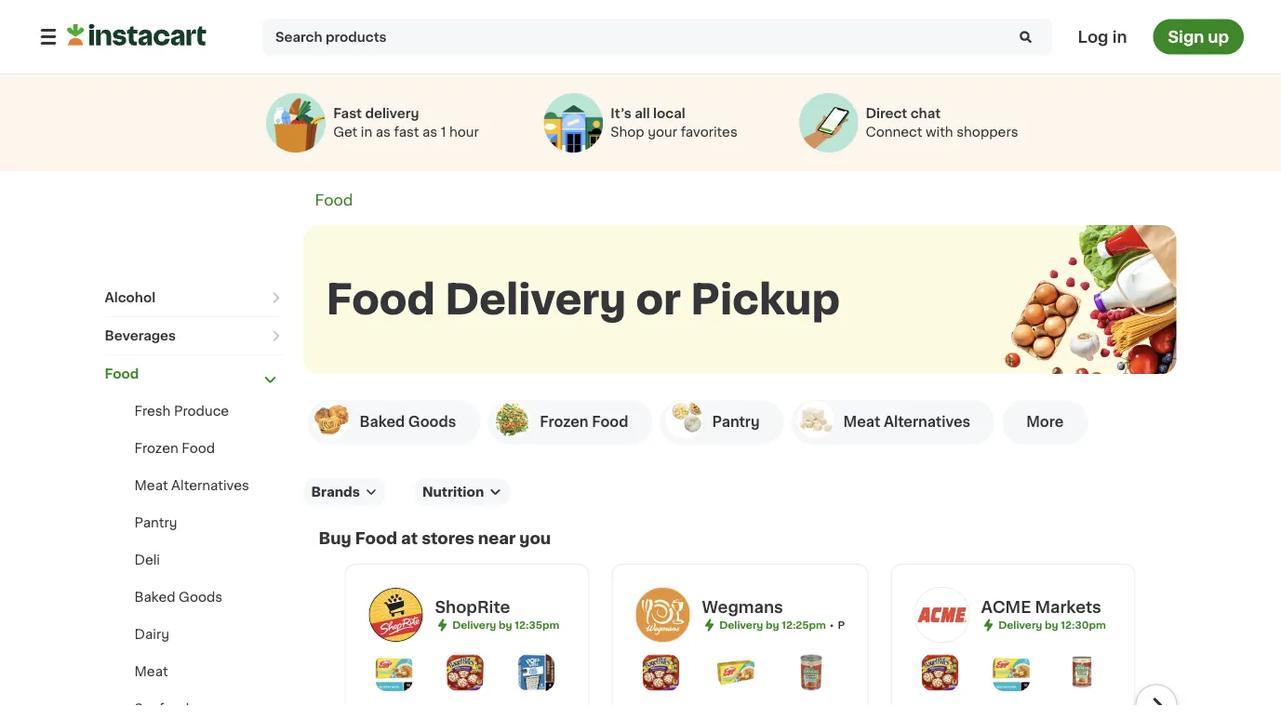 Task type: vqa. For each thing, say whether or not it's contained in the screenshot.
11
no



Task type: describe. For each thing, give the bounding box(es) containing it.
1 vertical spatial meat
[[134, 479, 168, 492]]

2 kellogg's eggo frozen waffles, frozen breakfast, breakfast food, buttermilk image from the left
[[993, 654, 1030, 691]]

delivery
[[365, 107, 419, 120]]

chef boyardee spaghetti and meatballs canned food image
[[1064, 654, 1101, 691]]

shoprite image
[[368, 587, 424, 643]]

it's all local
[[611, 107, 686, 120]]

instacart home image
[[67, 24, 207, 46]]

baked goods image
[[313, 401, 350, 438]]

delivery for delivery by 12:25pm
[[720, 620, 763, 630]]

food delivery or pickup
[[326, 280, 840, 320]]

fresh produce
[[134, 405, 229, 418]]

direct
[[866, 107, 908, 120]]

beverages
[[105, 329, 176, 342]]

1 horizontal spatial food link
[[315, 193, 353, 208]]

1 kellogg's eggo frozen waffles, frozen breakfast, breakfast food, buttermilk image from the left
[[375, 654, 413, 691]]

2 by from the left
[[766, 620, 780, 630]]

alcohol link
[[105, 279, 282, 316]]

you
[[519, 531, 551, 547]]

near
[[478, 531, 516, 547]]

1 vertical spatial pantry link
[[134, 516, 177, 530]]

acme
[[981, 600, 1031, 616]]

chef boyardee spaghetti and meatballs image
[[793, 654, 830, 691]]

delivery for delivery by 12:35pm
[[452, 620, 496, 630]]

pantry inside pantry link
[[712, 416, 760, 429]]

or
[[636, 280, 681, 320]]

up
[[1208, 29, 1229, 45]]

meat link
[[134, 665, 168, 678]]

1 vertical spatial baked goods link
[[134, 591, 223, 604]]

1 horizontal spatial baked
[[360, 416, 405, 429]]

pantry image
[[666, 401, 703, 438]]

12:30pm
[[1061, 620, 1106, 630]]

dairy
[[134, 628, 169, 641]]

0 horizontal spatial goods
[[179, 591, 223, 604]]

1 vertical spatial alternatives
[[171, 479, 249, 492]]

wegmans
[[702, 600, 783, 616]]

more button
[[1002, 400, 1088, 445]]

produce
[[174, 405, 229, 418]]

brands
[[311, 486, 360, 499]]

delivery by 12:35pm
[[452, 620, 559, 630]]

0 horizontal spatial frozen food
[[134, 442, 215, 455]]

search icon image
[[1018, 29, 1034, 45]]

alternatives inside meat alternatives 'link'
[[884, 416, 971, 429]]

acme markets
[[981, 600, 1102, 616]]

0 vertical spatial meat alternatives link
[[792, 400, 995, 445]]

0 vertical spatial pantry link
[[660, 400, 784, 445]]

at
[[401, 531, 418, 547]]

sign up
[[1168, 29, 1229, 45]]

12:25pm
[[782, 620, 826, 630]]

nutrition button
[[415, 478, 509, 506]]

2 bagel bites cheese & pepperoni mini pizza bagel frozen food snacks image from the left
[[922, 654, 959, 691]]

1 horizontal spatial baked goods link
[[308, 400, 480, 445]]

meat alternatives inside 'link'
[[844, 416, 971, 429]]

sign
[[1168, 29, 1205, 45]]

shoprite
[[435, 600, 510, 616]]

stores
[[422, 531, 474, 547]]

dairy link
[[134, 628, 169, 641]]

•
[[830, 620, 834, 630]]

direct chat
[[866, 107, 941, 120]]

1 vertical spatial meat alternatives
[[134, 479, 249, 492]]



Task type: locate. For each thing, give the bounding box(es) containing it.
alternatives
[[884, 416, 971, 429], [171, 479, 249, 492]]

1 vertical spatial baked goods
[[134, 591, 223, 604]]

1 vertical spatial frozen food
[[134, 442, 215, 455]]

1 horizontal spatial pantry
[[712, 416, 760, 429]]

0 horizontal spatial baked goods
[[134, 591, 223, 604]]

fast
[[333, 107, 362, 120]]

all
[[635, 107, 650, 120]]

baked goods link
[[308, 400, 480, 445], [134, 591, 223, 604]]

meat down the fresh
[[134, 479, 168, 492]]

deli link
[[134, 554, 160, 567]]

1 vertical spatial pickup
[[838, 620, 874, 630]]

0 vertical spatial baked goods
[[360, 416, 456, 429]]

frozen food
[[540, 416, 629, 429], [134, 442, 215, 455]]

pantry link
[[660, 400, 784, 445], [134, 516, 177, 530]]

1 horizontal spatial bagel bites cheese & pepperoni mini pizza bagel frozen food snacks image
[[922, 654, 959, 691]]

food link
[[315, 193, 353, 208], [105, 355, 282, 393]]

food link down fast at the left top of page
[[315, 193, 353, 208]]

pantry
[[712, 416, 760, 429], [134, 516, 177, 530]]

• pickup 7.0mi
[[830, 620, 905, 630]]

goods
[[408, 416, 456, 429], [179, 591, 223, 604]]

0 horizontal spatial frozen
[[134, 442, 178, 455]]

meat down dairy link
[[134, 665, 168, 678]]

12:35pm
[[515, 620, 559, 630]]

1 vertical spatial meat alternatives link
[[134, 479, 249, 492]]

0 horizontal spatial bagel bites cheese & pepperoni mini pizza bagel frozen food snacks image
[[447, 654, 484, 691]]

fast delivery
[[333, 107, 419, 120]]

by for acme markets
[[1045, 620, 1059, 630]]

local
[[653, 107, 686, 120]]

meat alternatives right meat alternatives image
[[844, 416, 971, 429]]

meat inside 'link'
[[844, 416, 881, 429]]

1 vertical spatial baked
[[134, 591, 175, 604]]

bagel bites cheese & pepperoni pizza snacks image
[[643, 654, 680, 691]]

frozen food image
[[493, 401, 531, 438]]

delivery for delivery by 12:30pm
[[999, 620, 1043, 630]]

baked goods right baked goods icon at the left bottom of the page
[[360, 416, 456, 429]]

fresh
[[134, 405, 171, 418]]

1 by from the left
[[499, 620, 512, 630]]

by
[[499, 620, 512, 630], [766, 620, 780, 630], [1045, 620, 1059, 630]]

bagel bites cheese & pepperoni mini pizza bagel frozen food snacks image
[[447, 654, 484, 691], [922, 654, 959, 691]]

brands button
[[304, 478, 385, 506]]

pantry right pantry "icon"
[[712, 416, 760, 429]]

0 vertical spatial food link
[[315, 193, 353, 208]]

0 horizontal spatial kellogg's eggo frozen waffles, frozen breakfast, breakfast food, buttermilk image
[[375, 654, 413, 691]]

food
[[315, 193, 353, 208], [326, 280, 435, 320], [105, 368, 139, 381], [592, 416, 629, 429], [182, 442, 215, 455], [355, 531, 397, 547]]

meat
[[844, 416, 881, 429], [134, 479, 168, 492], [134, 665, 168, 678]]

food link down 'beverages' link
[[105, 355, 282, 393]]

markets
[[1035, 600, 1102, 616]]

1 horizontal spatial frozen food
[[540, 416, 629, 429]]

acme markets image
[[914, 587, 970, 643]]

bagel bites cheese & pepperoni mini pizza bagel frozen food snacks image down the delivery by 12:35pm
[[447, 654, 484, 691]]

open main menu image
[[37, 26, 60, 48]]

log in button
[[1073, 19, 1133, 54]]

0 horizontal spatial food link
[[105, 355, 282, 393]]

0 horizontal spatial baked goods link
[[134, 591, 223, 604]]

by for shoprite
[[499, 620, 512, 630]]

1 vertical spatial food link
[[105, 355, 282, 393]]

meat alternatives link
[[792, 400, 995, 445], [134, 479, 249, 492]]

baked
[[360, 416, 405, 429], [134, 591, 175, 604]]

bagel bites cheese & pepperoni mini pizza bagel frozen food snacks image down acme markets image
[[922, 654, 959, 691]]

frozen food right frozen food image
[[540, 416, 629, 429]]

1 horizontal spatial by
[[766, 620, 780, 630]]

1 horizontal spatial meat alternatives
[[844, 416, 971, 429]]

0 vertical spatial frozen
[[540, 416, 589, 429]]

2 vertical spatial meat
[[134, 665, 168, 678]]

2 horizontal spatial by
[[1045, 620, 1059, 630]]

frozen food link
[[488, 400, 653, 445], [134, 442, 215, 455]]

kellogg's eggo frozen waffles, frozen breakfast, breakfast food, buttermilk image down delivery by 12:30pm
[[993, 654, 1030, 691]]

kellogg's eggo frozen waffles, frozen breakfast, breakfast food, buttermilk image
[[375, 654, 413, 691], [993, 654, 1030, 691]]

baked up dairy
[[134, 591, 175, 604]]

log
[[1078, 29, 1109, 45]]

beverages link
[[105, 317, 282, 355]]

0 vertical spatial pickup
[[691, 280, 840, 320]]

baked goods link up "brands" dropdown button
[[308, 400, 480, 445]]

chat
[[911, 107, 941, 120]]

1 horizontal spatial baked goods
[[360, 416, 456, 429]]

1 horizontal spatial meat alternatives link
[[792, 400, 995, 445]]

deli
[[134, 554, 160, 567]]

0 vertical spatial meat alternatives
[[844, 416, 971, 429]]

wegmans image
[[635, 587, 691, 643]]

delivery by 12:25pm
[[720, 620, 826, 630]]

log in
[[1078, 29, 1127, 45]]

0 horizontal spatial meat alternatives link
[[134, 479, 249, 492]]

0 vertical spatial frozen food
[[540, 416, 629, 429]]

frozen
[[540, 416, 589, 429], [134, 442, 178, 455]]

None search field
[[262, 18, 1052, 55]]

0 horizontal spatial meat alternatives
[[134, 479, 249, 492]]

nutrition
[[422, 486, 484, 499]]

meat alternatives image
[[797, 401, 834, 438]]

1 vertical spatial frozen
[[134, 442, 178, 455]]

pop-tarts toaster pastries, breakfast foods, kids snacks, frosted cookies and creme image
[[518, 654, 555, 691]]

meat right meat alternatives image
[[844, 416, 881, 429]]

frozen food down the fresh produce
[[134, 442, 215, 455]]

baked goods
[[360, 416, 456, 429], [134, 591, 223, 604]]

7.0mi
[[876, 620, 905, 630]]

buy
[[319, 531, 352, 547]]

1 horizontal spatial kellogg's eggo frozen waffles, frozen breakfast, breakfast food, buttermilk image
[[993, 654, 1030, 691]]

0 vertical spatial baked goods link
[[308, 400, 480, 445]]

1 horizontal spatial goods
[[408, 416, 456, 429]]

0 horizontal spatial by
[[499, 620, 512, 630]]

frozen down the fresh
[[134, 442, 178, 455]]

in
[[1113, 29, 1127, 45]]

pantry up deli
[[134, 516, 177, 530]]

1 horizontal spatial frozen
[[540, 416, 589, 429]]

baked goods up dairy
[[134, 591, 223, 604]]

it's
[[611, 107, 632, 120]]

0 vertical spatial alternatives
[[884, 416, 971, 429]]

frozen right frozen food image
[[540, 416, 589, 429]]

0 vertical spatial pantry
[[712, 416, 760, 429]]

1 horizontal spatial alternatives
[[884, 416, 971, 429]]

0 horizontal spatial pantry
[[134, 516, 177, 530]]

0 vertical spatial baked
[[360, 416, 405, 429]]

0 vertical spatial meat
[[844, 416, 881, 429]]

kellogg's eggo frozen waffles, frozen breakfast, breakfast food, buttermilk image down "shoprite" image
[[375, 654, 413, 691]]

0 horizontal spatial frozen food link
[[134, 442, 215, 455]]

0 horizontal spatial pantry link
[[134, 516, 177, 530]]

meat alternatives
[[844, 416, 971, 429], [134, 479, 249, 492]]

1 bagel bites cheese & pepperoni mini pizza bagel frozen food snacks image from the left
[[447, 654, 484, 691]]

buy food at stores near you
[[319, 531, 551, 547]]

more
[[1027, 416, 1064, 429]]

meat alternatives down produce
[[134, 479, 249, 492]]

1 vertical spatial goods
[[179, 591, 223, 604]]

alcohol
[[105, 291, 156, 304]]

delivery
[[445, 280, 627, 320], [452, 620, 496, 630], [720, 620, 763, 630], [999, 620, 1043, 630]]

1 horizontal spatial frozen food link
[[488, 400, 653, 445]]

0 horizontal spatial baked
[[134, 591, 175, 604]]

1 horizontal spatial pantry link
[[660, 400, 784, 445]]

3 by from the left
[[1045, 620, 1059, 630]]

sign up button
[[1153, 19, 1244, 54]]

by down acme markets
[[1045, 620, 1059, 630]]

food delivery or pickup image
[[958, 225, 1237, 504]]

by left 12:35pm
[[499, 620, 512, 630]]

baked goods inside baked goods link
[[360, 416, 456, 429]]

baked goods link up dairy
[[134, 591, 223, 604]]

by left 12:25pm
[[766, 620, 780, 630]]

fresh produce link
[[134, 405, 229, 418]]

0 vertical spatial goods
[[408, 416, 456, 429]]

0 horizontal spatial alternatives
[[171, 479, 249, 492]]

baked right baked goods icon at the left bottom of the page
[[360, 416, 405, 429]]

kellogg's eggo frozen breakfast eggo frozen waffles, buttermilk, easy breakfast, 10ct 12.3oz image
[[718, 654, 755, 691]]

1 vertical spatial pantry
[[134, 516, 177, 530]]

Search products search field
[[262, 18, 1052, 55]]

delivery by 12:30pm
[[999, 620, 1106, 630]]

pickup
[[691, 280, 840, 320], [838, 620, 874, 630]]



